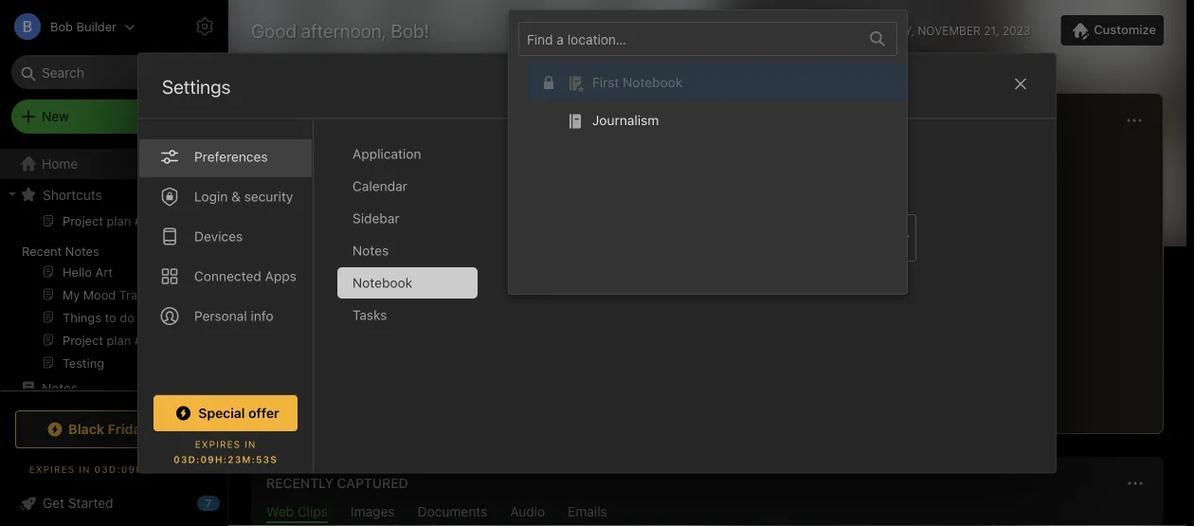 Task type: describe. For each thing, give the bounding box(es) containing it.
emails tab
[[568, 504, 608, 523]]

tree containing home
[[0, 149, 228, 526]]

go to the beach - studying abroad
[[806, 213, 914, 246]]

click
[[320, 298, 350, 314]]

use
[[706, 187, 728, 203]]

recently captured
[[266, 476, 408, 491]]

abroad
[[864, 230, 908, 246]]

notes button
[[263, 108, 334, 131]]

nov
[[283, 394, 304, 408]]

5 week from the top
[[457, 332, 491, 348]]

lululemon
[[519, 213, 582, 229]]

connected
[[194, 268, 262, 284]]

square
[[283, 315, 324, 331]]

pad
[[957, 112, 984, 128]]

1 vertical spatial mood
[[296, 281, 331, 297]]

web inside 'new notes will be saved to the selected notebook by default. evernote's web clipper will also use this as its default notebook.'
[[576, 187, 604, 203]]

1 vertical spatial 1
[[489, 349, 495, 365]]

images
[[351, 504, 395, 520]]

tracker
[[335, 281, 378, 297]]

sales
[[553, 247, 584, 263]]

web clips tab panel
[[251, 523, 1164, 526]]

template:
[[349, 213, 406, 229]]

beach
[[866, 213, 904, 229]]

go
[[806, 213, 824, 229]]

first notebook
[[593, 74, 683, 90]]

tab list containing application
[[338, 138, 493, 473]]

notes inside notes tab
[[353, 242, 389, 258]]

customize
[[1095, 22, 1157, 37]]

to inside my mood tracker about this template: easily chart your mood every day of the year with our dai ly mood tracker tem plate. click each square to change the cell background accordin...
[[328, 315, 340, 331]]

november
[[918, 24, 981, 37]]

0 horizontal spatial 3
[[495, 298, 503, 314]]

friday
[[108, 422, 149, 437]]

1 vertical spatial 3
[[573, 349, 581, 365]]

the inside go to the beach - studying abroad
[[843, 213, 863, 229]]

Default notebook field
[[508, 213, 918, 262]]

recent tab
[[266, 140, 309, 159]]

plan
[[506, 192, 533, 208]]

saved
[[619, 167, 655, 183]]

black
[[68, 422, 104, 437]]

bob!
[[391, 19, 430, 41]]

first
[[593, 74, 619, 90]]

my mood tracker about this template: easily chart your mood every day of the year with our dai ly mood tracker tem plate. click each square to change the cell background accordin...
[[283, 192, 413, 365]]

offer inside popup button
[[249, 405, 279, 421]]

good
[[251, 19, 297, 41]]

03d:09h:23m:54s
[[94, 464, 198, 475]]

the right tasks
[[392, 315, 412, 331]]

be
[[600, 167, 616, 183]]

0 horizontal spatial 2
[[495, 281, 503, 297]]

to inside go to the beach - studying abroad
[[827, 213, 839, 229]]

plate.
[[283, 281, 411, 314]]

clips
[[298, 504, 328, 520]]

also
[[678, 187, 703, 203]]

notebook inside 'new notes will be saved to the selected notebook by default. evernote's web clipper will also use this as its default notebook.'
[[754, 167, 812, 183]]

expires in 03d:09h:23m:53s
[[174, 439, 278, 465]]

2 vertical spatial 1
[[307, 394, 312, 408]]

3 week from the top
[[457, 298, 491, 314]]

tuesday,
[[861, 24, 915, 37]]

notes inside notes button
[[266, 111, 311, 127]]

mood
[[305, 192, 341, 208]]

captured
[[337, 476, 408, 491]]

2023
[[1003, 24, 1031, 37]]

offer inside popup button
[[152, 422, 184, 437]]

scratch pad
[[891, 112, 984, 128]]

expires in 03d:09h:23m:54s
[[29, 464, 198, 475]]

5
[[495, 332, 503, 348]]

calendar tab
[[338, 170, 478, 202]]

customize button
[[1061, 15, 1164, 46]]

this inside my mood tracker about this template: easily chart your mood every day of the year with our dai ly mood tracker tem plate. click each square to change the cell background accordin...
[[323, 213, 345, 229]]

milestones
[[457, 247, 523, 263]]

1 vertical spatial 4
[[489, 367, 497, 382]]

dai
[[389, 264, 413, 280]]

day
[[358, 247, 380, 263]]

row group containing first notebook
[[519, 64, 917, 139]]

shortcuts button
[[0, 179, 219, 210]]

year
[[306, 264, 332, 280]]

recently captured button
[[263, 472, 408, 495]]

special offer button
[[154, 395, 298, 431]]

journalism
[[593, 112, 659, 128]]

in for special
[[245, 439, 256, 449]]

default.
[[834, 167, 880, 183]]

home
[[42, 156, 78, 172]]

sidebar
[[353, 210, 400, 226]]

cell
[[283, 332, 304, 348]]

my
[[283, 192, 302, 208]]

4 week from the top
[[457, 315, 491, 331]]

connected apps
[[194, 268, 297, 284]]

new button
[[11, 100, 216, 134]]

major
[[488, 230, 522, 246]]

Find a location… text field
[[520, 23, 859, 54]]

scratch pad button
[[888, 109, 984, 132]]

apps
[[265, 268, 297, 284]]

special offer
[[199, 405, 279, 421]]

preferences
[[194, 148, 268, 164]]

this inside 'new notes will be saved to the selected notebook by default. evernote's web clipper will also use this as its default notebook.'
[[732, 187, 754, 203]]

your
[[357, 230, 384, 246]]

about
[[283, 213, 319, 229]]

in for black
[[79, 464, 91, 475]]

default
[[508, 140, 554, 156]]

expires for special offer
[[195, 439, 241, 449]]

of
[[384, 247, 396, 263]]

selected
[[698, 167, 750, 183]]

03d:09h:23m:53s
[[174, 454, 278, 465]]

sidebar tab
[[338, 202, 478, 234]]



Task type: locate. For each thing, give the bounding box(es) containing it.
1 vertical spatial notebook
[[353, 275, 413, 290]]

by
[[815, 167, 830, 183]]

the
[[675, 167, 694, 183], [843, 213, 863, 229], [283, 264, 302, 280], [392, 315, 412, 331]]

recently
[[266, 476, 334, 491]]

0 horizontal spatial notebook
[[353, 275, 413, 290]]

the up also
[[675, 167, 694, 183]]

ly
[[283, 264, 413, 297]]

web
[[576, 187, 604, 203], [266, 504, 294, 520]]

0 vertical spatial 3
[[495, 298, 503, 314]]

login
[[194, 188, 228, 204]]

0 vertical spatial web
[[576, 187, 604, 203]]

0 vertical spatial will
[[577, 167, 597, 183]]

info
[[251, 308, 274, 323]]

notebook tab
[[338, 267, 478, 298]]

1 vertical spatial expires
[[29, 464, 75, 475]]

offer right friday on the bottom of page
[[152, 422, 184, 437]]

1 vertical spatial in
[[79, 464, 91, 475]]

recent for recent notes
[[22, 244, 62, 258]]

each
[[354, 298, 384, 314]]

to up studying
[[827, 213, 839, 229]]

notebook inside first notebook cell
[[623, 74, 683, 90]]

calendar
[[353, 178, 408, 193]]

clipper
[[607, 187, 651, 203]]

recent inside 'group'
[[22, 244, 62, 258]]

every
[[321, 247, 355, 263]]

recent down notes button
[[266, 140, 309, 156]]

4
[[495, 315, 503, 331], [489, 367, 497, 382]]

web inside tab
[[266, 504, 294, 520]]

0 horizontal spatial will
[[577, 167, 597, 183]]

login & security
[[194, 188, 293, 204]]

to down click
[[328, 315, 340, 331]]

tem
[[382, 281, 411, 297]]

new up plan on the left of page
[[508, 167, 536, 183]]

Start writing… text field
[[891, 141, 1163, 418]]

2 horizontal spatial to
[[827, 213, 839, 229]]

to right saved
[[659, 167, 671, 183]]

0 vertical spatial to
[[659, 167, 671, 183]]

new
[[42, 109, 69, 124], [508, 167, 536, 183]]

1 horizontal spatial recent
[[266, 140, 309, 156]]

notes inside 'recent notes' 'group'
[[65, 244, 99, 258]]

will
[[577, 167, 597, 183], [655, 187, 674, 203]]

3
[[495, 298, 503, 314], [573, 349, 581, 365]]

recent notes
[[22, 244, 99, 258]]

1 horizontal spatial 2
[[530, 349, 538, 365]]

will left also
[[655, 187, 674, 203]]

1 horizontal spatial notebook
[[623, 74, 683, 90]]

0 vertical spatial 1
[[495, 264, 501, 280]]

settings
[[162, 75, 231, 98]]

emails
[[568, 504, 608, 520]]

expires up 03d:09h:23m:53s
[[195, 439, 241, 449]]

project
[[457, 192, 503, 208]]

0 horizontal spatial offer
[[152, 422, 184, 437]]

&
[[231, 188, 241, 204]]

0 horizontal spatial this
[[323, 213, 345, 229]]

notes down shortcuts
[[65, 244, 99, 258]]

1 vertical spatial this
[[323, 213, 345, 229]]

notebook up its
[[754, 167, 812, 183]]

mood down year on the bottom left
[[296, 281, 331, 297]]

with
[[336, 264, 362, 280]]

0 vertical spatial this
[[732, 187, 754, 203]]

nov 1
[[283, 394, 312, 408]]

as
[[758, 187, 772, 203]]

notes link
[[0, 374, 219, 404]]

1 vertical spatial to
[[827, 213, 839, 229]]

-
[[908, 213, 914, 229]]

0 vertical spatial recent
[[266, 140, 309, 156]]

1 horizontal spatial 3
[[573, 349, 581, 365]]

4 up '5'
[[495, 315, 503, 331]]

audio tab
[[510, 504, 545, 523]]

tracker
[[345, 192, 393, 208]]

in down black
[[79, 464, 91, 475]]

application
[[353, 146, 421, 161]]

devices
[[194, 228, 243, 244]]

tab list containing recent
[[255, 140, 849, 159]]

web left 'clips'
[[266, 504, 294, 520]]

1 vertical spatial web
[[266, 504, 294, 520]]

documents tab
[[418, 504, 488, 523]]

1 horizontal spatial expires
[[195, 439, 241, 449]]

in inside expires in 03d:09h:23m:53s
[[245, 439, 256, 449]]

recent down shortcuts
[[22, 244, 62, 258]]

0 vertical spatial 2
[[495, 281, 503, 297]]

1 vertical spatial recent
[[22, 244, 62, 258]]

recent
[[266, 140, 309, 156], [22, 244, 62, 258]]

to inside 'new notes will be saved to the selected notebook by default. evernote's web clipper will also use this as its default notebook.'
[[659, 167, 671, 183]]

web clips
[[266, 504, 328, 520]]

expires for black friday offer
[[29, 464, 75, 475]]

notebook up be in the right top of the page
[[557, 140, 616, 156]]

new inside 'new notes will be saved to the selected notebook by default. evernote's web clipper will also use this as its default notebook.'
[[508, 167, 536, 183]]

2 week from the top
[[457, 281, 491, 297]]

documents
[[418, 504, 488, 520]]

this
[[732, 187, 754, 203], [323, 213, 345, 229]]

notebook
[[557, 140, 616, 156], [754, 167, 812, 183]]

expires down black
[[29, 464, 75, 475]]

notebook
[[623, 74, 683, 90], [353, 275, 413, 290]]

notes up the recent tab
[[266, 111, 311, 127]]

1 horizontal spatial in
[[245, 439, 256, 449]]

Find a location field
[[519, 22, 917, 283]]

0 horizontal spatial notebook
[[557, 140, 616, 156]]

chart
[[321, 230, 353, 246]]

1 horizontal spatial offer
[[249, 405, 279, 421]]

0 horizontal spatial expires
[[29, 464, 75, 475]]

0 horizontal spatial new
[[42, 109, 69, 124]]

2 vertical spatial to
[[328, 315, 340, 331]]

row group
[[519, 64, 917, 139]]

tab list containing web clips
[[255, 504, 1161, 523]]

security
[[244, 188, 293, 204]]

first notebook cell
[[528, 64, 917, 101]]

1 horizontal spatial notebook
[[754, 167, 812, 183]]

application tab
[[338, 138, 478, 169]]

1
[[495, 264, 501, 280], [489, 349, 495, 365], [307, 394, 312, 408]]

suggested
[[332, 140, 398, 156]]

1 vertical spatial notebook
[[754, 167, 812, 183]]

default
[[793, 187, 836, 203]]

notes tab
[[338, 235, 478, 266]]

close image
[[1010, 73, 1033, 95]]

web clips tab
[[266, 504, 328, 523]]

0 vertical spatial new
[[42, 109, 69, 124]]

0 vertical spatial 4
[[495, 315, 503, 331]]

scratch
[[891, 112, 954, 128]]

new for new notes will be saved to the selected notebook by default. evernote's web clipper will also use this as its default notebook.
[[508, 167, 536, 183]]

this left as
[[732, 187, 754, 203]]

tasks tab
[[338, 299, 478, 330]]

the inside 'new notes will be saved to the selected notebook by default. evernote's web clipper will also use this as its default notebook.'
[[675, 167, 694, 183]]

1 horizontal spatial this
[[732, 187, 754, 203]]

accordin...
[[283, 349, 347, 365]]

tuesday, november 21, 2023
[[861, 24, 1031, 37]]

offer left nov
[[249, 405, 279, 421]]

1 horizontal spatial new
[[508, 167, 536, 183]]

images tab
[[351, 504, 395, 523]]

week
[[457, 264, 491, 280], [457, 281, 491, 297], [457, 298, 491, 314], [457, 315, 491, 331], [457, 332, 491, 348]]

0 vertical spatial offer
[[249, 405, 279, 421]]

will left be in the right top of the page
[[577, 167, 597, 183]]

1 week from the top
[[457, 264, 491, 280]]

notes up black
[[42, 381, 78, 396]]

None search field
[[25, 55, 203, 89]]

expires
[[195, 439, 241, 449], [29, 464, 75, 475]]

the up studying
[[843, 213, 863, 229]]

go to the beach - studying abroad button
[[791, 176, 954, 421]]

settings image
[[193, 15, 216, 38]]

0 vertical spatial notebook
[[557, 140, 616, 156]]

0 vertical spatial expires
[[195, 439, 241, 449]]

1 vertical spatial offer
[[152, 422, 184, 437]]

4 left le...
[[489, 367, 497, 382]]

1 horizontal spatial to
[[659, 167, 671, 183]]

0 horizontal spatial in
[[79, 464, 91, 475]]

new for new
[[42, 109, 69, 124]]

1 vertical spatial new
[[508, 167, 536, 183]]

evernote's
[[508, 187, 572, 203]]

summary
[[457, 213, 515, 229]]

0 horizontal spatial recent
[[22, 244, 62, 258]]

notes inside the notes link
[[42, 381, 78, 396]]

expires inside expires in 03d:09h:23m:53s
[[195, 439, 241, 449]]

0 vertical spatial in
[[245, 439, 256, 449]]

task
[[457, 349, 485, 365], [498, 349, 526, 365], [541, 349, 569, 365], [457, 367, 485, 382]]

web down be in the right top of the page
[[576, 187, 604, 203]]

notes
[[266, 111, 311, 127], [353, 242, 389, 258], [65, 244, 99, 258], [42, 381, 78, 396]]

0 vertical spatial notebook
[[623, 74, 683, 90]]

suggested tab
[[332, 140, 398, 159]]

in up 03d:09h:23m:53s
[[245, 439, 256, 449]]

1 horizontal spatial will
[[655, 187, 674, 203]]

this up chart
[[323, 213, 345, 229]]

notes up our
[[353, 242, 389, 258]]

afternoon,
[[301, 19, 387, 41]]

audio
[[510, 504, 545, 520]]

easily
[[283, 230, 318, 246]]

journalism cell
[[528, 101, 917, 139]]

black friday offer
[[68, 422, 184, 437]]

recent notes group
[[0, 210, 219, 381]]

mood down easily
[[283, 247, 317, 263]]

studying
[[806, 230, 860, 246]]

1 vertical spatial 2
[[530, 349, 538, 365]]

Search text field
[[25, 55, 203, 89]]

home link
[[0, 149, 228, 179]]

0 horizontal spatial to
[[328, 315, 340, 331]]

change
[[344, 315, 389, 331]]

recent inside "tab list"
[[266, 140, 309, 156]]

tab list
[[138, 119, 314, 478], [338, 138, 493, 473], [255, 140, 849, 159], [255, 504, 1161, 523]]

new inside popup button
[[42, 109, 69, 124]]

1 horizontal spatial web
[[576, 187, 604, 203]]

black friday offer button
[[15, 411, 212, 449]]

the left year on the bottom left
[[283, 264, 302, 280]]

recent for recent
[[266, 140, 309, 156]]

1 vertical spatial will
[[655, 187, 674, 203]]

new up home
[[42, 109, 69, 124]]

tab list containing preferences
[[138, 119, 314, 478]]

0 horizontal spatial web
[[266, 504, 294, 520]]

first notebook row
[[519, 64, 917, 101]]

our
[[365, 264, 385, 280]]

notebook inside "notebook" tab
[[353, 275, 413, 290]]

0 vertical spatial mood
[[283, 247, 317, 263]]

tree
[[0, 149, 228, 526]]

notes
[[539, 167, 573, 183]]

special
[[199, 405, 245, 421]]



Task type: vqa. For each thing, say whether or not it's contained in the screenshot.
NOTEBOOK,
no



